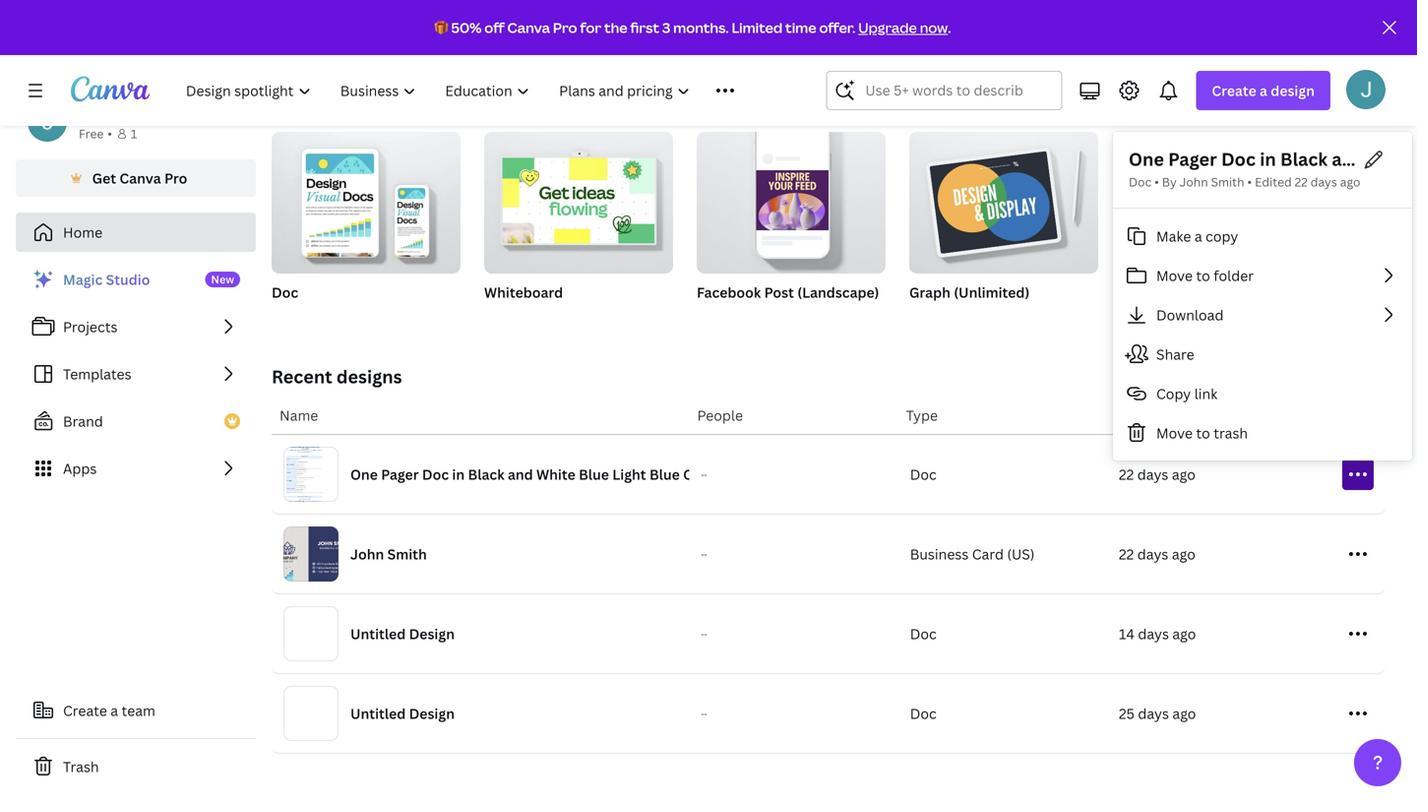 Task type: locate. For each thing, give the bounding box(es) containing it.
john
[[1180, 174, 1209, 190], [350, 545, 384, 564]]

1 blue from the left
[[579, 465, 609, 484]]

white for one pager doc in black and white
[[1369, 147, 1418, 171]]

a for design
[[1260, 81, 1268, 100]]

card (landsc
[[1335, 283, 1418, 302]]

22 for business card (us)
[[1119, 545, 1134, 564]]

studio
[[106, 270, 150, 289]]

edited down one pager doc in black and white 'button'
[[1255, 174, 1292, 190]]

blue left light
[[579, 465, 609, 484]]

1 horizontal spatial create
[[1212, 81, 1257, 100]]

john smith
[[350, 545, 427, 564]]

top level navigation element
[[173, 71, 779, 110], [173, 71, 779, 110]]

instagram post (square) group
[[1122, 132, 1311, 327]]

group for whiteboard
[[484, 124, 673, 274]]

white left light
[[537, 465, 576, 484]]

create
[[1212, 81, 1257, 100], [63, 701, 107, 720]]

one pager doc in black and white button
[[1129, 147, 1418, 172]]

22 days ago up '14 days ago'
[[1119, 545, 1196, 564]]

days down move to trash
[[1138, 465, 1169, 484]]

to left "try..."
[[409, 92, 427, 116]]

in for one pager doc in black and white
[[1260, 147, 1277, 171]]

--
[[701, 469, 707, 480], [701, 549, 707, 560], [701, 629, 707, 639], [701, 708, 707, 719]]

0 horizontal spatial one
[[350, 465, 378, 484]]

1 horizontal spatial john
[[1180, 174, 1209, 190]]

1 horizontal spatial card
[[1335, 283, 1367, 302]]

get
[[92, 169, 116, 188]]

move to trash button
[[1113, 413, 1413, 453]]

1 vertical spatial edited
[[1115, 406, 1159, 425]]

apps link
[[16, 449, 256, 488]]

graph (unlimited)
[[910, 283, 1030, 302]]

0 horizontal spatial edited
[[1115, 406, 1159, 425]]

business
[[910, 545, 969, 564]]

1 vertical spatial design
[[409, 704, 455, 723]]

list containing magic studio
[[16, 260, 256, 488]]

design for 25 days ago
[[409, 704, 455, 723]]

canva right off
[[507, 18, 550, 37]]

1 vertical spatial card
[[972, 545, 1004, 564]]

pager up by john smith
[[1169, 147, 1217, 171]]

a left design
[[1260, 81, 1268, 100]]

move for move to folder
[[1157, 266, 1193, 285]]

1 vertical spatial untitled
[[350, 704, 406, 723]]

and for one pager doc in black and white blue light blue classic professional style
[[508, 465, 533, 484]]

pro
[[553, 18, 577, 37], [164, 169, 187, 188]]

move down copy
[[1157, 424, 1193, 442]]

to left the folder
[[1197, 266, 1211, 285]]

months.
[[673, 18, 729, 37]]

1 horizontal spatial one
[[1129, 147, 1164, 171]]

0 horizontal spatial black
[[468, 465, 505, 484]]

0 vertical spatial edited
[[1255, 174, 1292, 190]]

1 vertical spatial john
[[350, 545, 384, 564]]

25 days ago
[[1119, 704, 1197, 723]]

canva right get at the top left
[[120, 169, 161, 188]]

design for 14 days ago
[[409, 625, 455, 643]]

0 vertical spatial create
[[1212, 81, 1257, 100]]

one up by
[[1129, 147, 1164, 171]]

a left copy at right top
[[1195, 227, 1203, 245]]

untitled design
[[350, 625, 455, 643], [350, 704, 455, 723]]

2 design from the top
[[409, 704, 455, 723]]

a
[[1260, 81, 1268, 100], [1195, 227, 1203, 245], [111, 701, 118, 720]]

blue right light
[[650, 465, 680, 484]]

0 horizontal spatial pro
[[164, 169, 187, 188]]

0 vertical spatial pro
[[553, 18, 577, 37]]

a for copy
[[1195, 227, 1203, 245]]

list
[[16, 260, 256, 488]]

days up '14 days ago'
[[1138, 545, 1169, 564]]

0 vertical spatial card
[[1335, 283, 1367, 302]]

1 vertical spatial pro
[[164, 169, 187, 188]]

1 vertical spatial 22 days ago
[[1119, 545, 1196, 564]]

1 vertical spatial and
[[508, 465, 533, 484]]

copy
[[1206, 227, 1239, 245]]

to
[[409, 92, 427, 116], [1197, 266, 1211, 285], [1197, 424, 1211, 442]]

group for facebook post (landscape)
[[697, 124, 886, 274]]

1 vertical spatial smith
[[387, 545, 427, 564]]

pager up john smith
[[381, 465, 419, 484]]

14
[[1119, 625, 1135, 643]]

22 days ago down move to trash
[[1119, 465, 1196, 484]]

1 move from the top
[[1157, 266, 1193, 285]]

14 days ago
[[1119, 625, 1197, 643]]

1 22 days ago from the top
[[1119, 465, 1196, 484]]

1 horizontal spatial a
[[1195, 227, 1203, 245]]

one pager doc in black and white blue light blue classic professional style
[[350, 465, 854, 484]]

light
[[613, 465, 646, 484]]

white inside 'button'
[[1369, 147, 1418, 171]]

2 untitled from the top
[[350, 704, 406, 723]]

pager inside 'button'
[[1169, 147, 1217, 171]]

0 vertical spatial a
[[1260, 81, 1268, 100]]

one up john smith
[[350, 465, 378, 484]]

designs
[[337, 365, 402, 389]]

1 horizontal spatial pro
[[553, 18, 577, 37]]

1 vertical spatial pager
[[381, 465, 419, 484]]

1 vertical spatial canva
[[120, 169, 161, 188]]

post up download at top right
[[1193, 283, 1223, 302]]

0 vertical spatial white
[[1369, 147, 1418, 171]]

doc
[[1222, 147, 1256, 171], [1129, 174, 1152, 190], [272, 283, 298, 302], [422, 465, 449, 484], [910, 465, 937, 484], [910, 625, 937, 643], [910, 704, 937, 723]]

1 vertical spatial one
[[350, 465, 378, 484]]

doc group
[[272, 124, 461, 327]]

1 untitled from the top
[[350, 625, 406, 643]]

1 untitled design from the top
[[350, 625, 455, 643]]

a for team
[[111, 701, 118, 720]]

1 horizontal spatial canva
[[507, 18, 550, 37]]

0 vertical spatial pager
[[1169, 147, 1217, 171]]

1 vertical spatial black
[[468, 465, 505, 484]]

to for move to folder
[[1197, 266, 1211, 285]]

a left team
[[111, 701, 118, 720]]

download button
[[1113, 295, 1413, 335]]

0 horizontal spatial canva
[[120, 169, 161, 188]]

1 post from the left
[[765, 283, 794, 302]]

ago down move to trash
[[1172, 465, 1196, 484]]

create left team
[[63, 701, 107, 720]]

make
[[1157, 227, 1192, 245]]

smith
[[1211, 174, 1245, 190], [387, 545, 427, 564]]

0 horizontal spatial a
[[111, 701, 118, 720]]

graph (unlimited) group
[[910, 124, 1099, 327]]

0 vertical spatial 22 days ago
[[1119, 465, 1196, 484]]

black inside 'button'
[[1281, 147, 1328, 171]]

move
[[1157, 266, 1193, 285], [1157, 424, 1193, 442]]

card left (landsc
[[1335, 283, 1367, 302]]

copy link
[[1157, 384, 1218, 403]]

days down one pager doc in black and white 'button'
[[1311, 174, 1338, 190]]

1 horizontal spatial blue
[[650, 465, 680, 484]]

presentations
[[679, 29, 759, 45]]

trash link
[[16, 747, 256, 787]]

professional
[[733, 465, 817, 484]]

create inside button
[[63, 701, 107, 720]]

2 post from the left
[[1193, 283, 1223, 302]]

one for one pager doc in black and white blue light blue classic professional style
[[350, 465, 378, 484]]

1 horizontal spatial and
[[1332, 147, 1365, 171]]

pager
[[1169, 147, 1217, 171], [381, 465, 419, 484]]

in
[[1260, 147, 1277, 171], [452, 465, 465, 484]]

2 horizontal spatial a
[[1260, 81, 1268, 100]]

1 horizontal spatial edited
[[1255, 174, 1292, 190]]

white for one pager doc in black and white blue light blue classic professional style
[[537, 465, 576, 484]]

0 horizontal spatial white
[[537, 465, 576, 484]]

0 vertical spatial untitled
[[350, 625, 406, 643]]

card
[[1335, 283, 1367, 302], [972, 545, 1004, 564]]

1 vertical spatial to
[[1197, 266, 1211, 285]]

0 vertical spatial and
[[1332, 147, 1365, 171]]

untitled for 14 days ago
[[350, 625, 406, 643]]

25
[[1119, 704, 1135, 723]]

0 vertical spatial one
[[1129, 147, 1164, 171]]

0 horizontal spatial card
[[972, 545, 1004, 564]]

22
[[1295, 174, 1308, 190], [1119, 465, 1134, 484], [1119, 545, 1134, 564]]

1 horizontal spatial post
[[1193, 283, 1223, 302]]

create left design
[[1212, 81, 1257, 100]]

card left (us) on the bottom right of page
[[972, 545, 1004, 564]]

free •
[[79, 126, 112, 142]]

1 vertical spatial a
[[1195, 227, 1203, 245]]

days right 14
[[1138, 625, 1169, 643]]

john smith image
[[1347, 70, 1386, 109]]

0 vertical spatial in
[[1260, 147, 1277, 171]]

1 horizontal spatial black
[[1281, 147, 1328, 171]]

0 horizontal spatial blue
[[579, 465, 609, 484]]

pager for one pager doc in black and white
[[1169, 147, 1217, 171]]

and inside one pager doc in black and white 'button'
[[1332, 147, 1365, 171]]

0 vertical spatial black
[[1281, 147, 1328, 171]]

business card (us)
[[910, 545, 1035, 564]]

1 horizontal spatial white
[[1369, 147, 1418, 171]]

one inside 'button'
[[1129, 147, 1164, 171]]

projects link
[[16, 307, 256, 347]]

create inside dropdown button
[[1212, 81, 1257, 100]]

post
[[765, 283, 794, 302], [1193, 283, 1223, 302]]

get canva pro
[[92, 169, 187, 188]]

group
[[272, 124, 461, 274], [484, 124, 673, 274], [697, 124, 886, 274], [910, 124, 1099, 274], [1122, 132, 1311, 274]]

1 vertical spatial 22
[[1119, 465, 1134, 484]]

edited
[[1255, 174, 1292, 190], [1115, 406, 1159, 425]]

ago
[[1341, 174, 1361, 190], [1172, 465, 1196, 484], [1172, 545, 1196, 564], [1173, 625, 1197, 643], [1173, 704, 1197, 723]]

off
[[485, 18, 505, 37]]

days right 25
[[1138, 704, 1169, 723]]

None search field
[[826, 71, 1063, 110]]

copy link button
[[1113, 374, 1413, 413]]

0 vertical spatial smith
[[1211, 174, 1245, 190]]

post right facebook
[[765, 283, 794, 302]]

2 22 days ago from the top
[[1119, 545, 1196, 564]]

card (landscape) group
[[1335, 132, 1418, 327]]

2 vertical spatial a
[[111, 701, 118, 720]]

2 untitled design from the top
[[350, 704, 455, 723]]

edited down copy
[[1115, 406, 1159, 425]]

pager for one pager doc in black and white blue light blue classic professional style
[[381, 465, 419, 484]]

1 vertical spatial white
[[537, 465, 576, 484]]

in inside 'button'
[[1260, 147, 1277, 171]]

team
[[122, 701, 155, 720]]

untitled
[[350, 625, 406, 643], [350, 704, 406, 723]]

1 vertical spatial move
[[1157, 424, 1193, 442]]

0 vertical spatial move
[[1157, 266, 1193, 285]]

1 vertical spatial in
[[452, 465, 465, 484]]

0 horizontal spatial pager
[[381, 465, 419, 484]]

2 vertical spatial to
[[1197, 424, 1211, 442]]

4 -- from the top
[[701, 708, 707, 719]]

classic
[[683, 465, 730, 484]]

2 vertical spatial 22
[[1119, 545, 1134, 564]]

(landsc
[[1370, 283, 1418, 302]]

22 days ago
[[1119, 465, 1196, 484], [1119, 545, 1196, 564]]

edited for edited 22 days ago
[[1255, 174, 1292, 190]]

facebook
[[697, 283, 761, 302]]

1 design from the top
[[409, 625, 455, 643]]

time
[[786, 18, 817, 37]]

1 vertical spatial untitled design
[[350, 704, 455, 723]]

1 horizontal spatial in
[[1260, 147, 1277, 171]]

a inside dropdown button
[[1260, 81, 1268, 100]]

1 horizontal spatial pager
[[1169, 147, 1217, 171]]

doc inside group
[[272, 283, 298, 302]]

-
[[701, 469, 704, 480], [704, 469, 707, 480], [701, 549, 704, 560], [704, 549, 707, 560], [701, 629, 704, 639], [704, 629, 707, 639], [701, 708, 704, 719], [704, 708, 707, 719]]

0 horizontal spatial create
[[63, 701, 107, 720]]

(landscape)
[[798, 283, 880, 302]]

white
[[1369, 147, 1418, 171], [537, 465, 576, 484]]

white down john smith image
[[1369, 147, 1418, 171]]

pro left for
[[553, 18, 577, 37]]

2 move from the top
[[1157, 424, 1193, 442]]

in for one pager doc in black and white blue light blue classic professional style
[[452, 465, 465, 484]]

22 days ago for doc
[[1119, 465, 1196, 484]]

0 horizontal spatial in
[[452, 465, 465, 484]]

0 horizontal spatial and
[[508, 465, 533, 484]]

facebook post (landscape) group
[[697, 124, 886, 327]]

social media
[[792, 29, 865, 45]]

move down make
[[1157, 266, 1193, 285]]

0 horizontal spatial post
[[765, 283, 794, 302]]

create a design
[[1212, 81, 1315, 100]]

3 -- from the top
[[701, 629, 707, 639]]

pro up the home link
[[164, 169, 187, 188]]

0 vertical spatial untitled design
[[350, 625, 455, 643]]

trash
[[63, 758, 99, 776]]

untitled for 25 days ago
[[350, 704, 406, 723]]

0 horizontal spatial smith
[[387, 545, 427, 564]]

black for one pager doc in black and white blue light blue classic professional style
[[468, 465, 505, 484]]

1 vertical spatial create
[[63, 701, 107, 720]]

upgrade now button
[[859, 18, 948, 37]]

to left trash
[[1197, 424, 1211, 442]]

style
[[820, 465, 854, 484]]

0 vertical spatial to
[[409, 92, 427, 116]]

0 vertical spatial design
[[409, 625, 455, 643]]

days
[[1311, 174, 1338, 190], [1138, 465, 1169, 484], [1138, 545, 1169, 564], [1138, 625, 1169, 643], [1138, 704, 1169, 723]]



Task type: vqa. For each thing, say whether or not it's contained in the screenshot.


Task type: describe. For each thing, give the bounding box(es) containing it.
create a design button
[[1196, 71, 1331, 110]]

untitled design for 25 days ago
[[350, 704, 455, 723]]

first
[[631, 18, 660, 37]]

ago up '14 days ago'
[[1172, 545, 1196, 564]]

(us)
[[1007, 545, 1035, 564]]

pro inside button
[[164, 169, 187, 188]]

move to folder button
[[1113, 256, 1413, 295]]

Search search field
[[866, 72, 1023, 109]]

download
[[1157, 305, 1224, 324]]

create for create a design
[[1212, 81, 1257, 100]]

social
[[792, 29, 827, 45]]

create for create a team
[[63, 701, 107, 720]]

docs button
[[474, 0, 522, 61]]

templates
[[63, 365, 131, 383]]

upgrade
[[859, 18, 917, 37]]

one pager doc in black and white
[[1129, 147, 1418, 171]]

apps
[[63, 459, 97, 478]]

edited for edited
[[1115, 406, 1159, 425]]

templates link
[[16, 354, 256, 394]]

whiteboards
[[572, 29, 645, 45]]

try...
[[432, 92, 470, 116]]

design
[[1271, 81, 1315, 100]]

people
[[697, 406, 743, 425]]

docs
[[484, 29, 513, 45]]

make a copy button
[[1113, 217, 1413, 256]]

move for move to trash
[[1157, 424, 1193, 442]]

(square)
[[1226, 283, 1283, 302]]

untitled design for 14 days ago
[[350, 625, 455, 643]]

brand
[[63, 412, 103, 431]]

one for one pager doc in black and white
[[1129, 147, 1164, 171]]

2 blue from the left
[[650, 465, 680, 484]]

0 vertical spatial 22
[[1295, 174, 1308, 190]]

3
[[662, 18, 671, 37]]

type
[[906, 406, 938, 425]]

group for doc
[[272, 124, 461, 274]]

post for facebook
[[765, 283, 794, 302]]

1 -- from the top
[[701, 469, 707, 480]]

ago right 25
[[1173, 704, 1197, 723]]

0 vertical spatial john
[[1180, 174, 1209, 190]]

1
[[131, 126, 137, 142]]

projects
[[63, 317, 118, 336]]

canva inside button
[[120, 169, 161, 188]]

presentations button
[[679, 0, 759, 61]]

videos button
[[916, 0, 963, 61]]

share button
[[1113, 335, 1413, 374]]

by
[[1162, 174, 1177, 190]]

facebook post (landscape)
[[697, 283, 880, 302]]

🎁
[[435, 18, 449, 37]]

0 horizontal spatial john
[[350, 545, 384, 564]]

magic
[[63, 270, 103, 289]]

2 -- from the top
[[701, 549, 707, 560]]

new
[[211, 272, 234, 286]]

group for graph (unlimited)
[[910, 124, 1099, 274]]

the
[[604, 18, 628, 37]]

and for one pager doc in black and white
[[1332, 147, 1365, 171]]

brand link
[[16, 402, 256, 441]]

(unlimited)
[[954, 283, 1030, 302]]

whiteboards button
[[572, 0, 645, 61]]

create a team button
[[16, 691, 256, 730]]

folder
[[1214, 266, 1254, 285]]

recent
[[272, 365, 332, 389]]

whiteboard
[[484, 283, 563, 302]]

media
[[830, 29, 865, 45]]

black for one pager doc in black and white
[[1281, 147, 1328, 171]]

now
[[920, 18, 948, 37]]

videos
[[920, 29, 959, 45]]

post for instagram
[[1193, 283, 1223, 302]]

trash
[[1214, 424, 1248, 442]]

to for move to trash
[[1197, 424, 1211, 442]]

•
[[108, 126, 112, 142]]

ago right 14
[[1173, 625, 1197, 643]]

whiteboard group
[[484, 124, 673, 327]]

copy
[[1157, 384, 1191, 403]]

50%
[[451, 18, 482, 37]]

card inside group
[[1335, 283, 1367, 302]]

graph
[[910, 283, 951, 302]]

22 days ago for business card (us)
[[1119, 545, 1196, 564]]

instagram
[[1122, 283, 1190, 302]]

link
[[1195, 384, 1218, 403]]

22 for doc
[[1119, 465, 1134, 484]]

home
[[63, 223, 102, 242]]

want
[[362, 92, 405, 116]]

by john smith
[[1162, 174, 1245, 190]]

move to folder
[[1157, 266, 1254, 285]]

you
[[272, 92, 304, 116]]

share
[[1157, 345, 1195, 364]]

.
[[948, 18, 951, 37]]

make a copy
[[1157, 227, 1239, 245]]

for
[[580, 18, 602, 37]]

🎁 50% off canva pro for the first 3 months. limited time offer. upgrade now .
[[435, 18, 951, 37]]

name
[[280, 406, 318, 425]]

instagram post (square)
[[1122, 283, 1283, 302]]

ago down one pager doc in black and white 'button'
[[1341, 174, 1361, 190]]

free
[[79, 126, 104, 142]]

1 horizontal spatial smith
[[1211, 174, 1245, 190]]

move to trash
[[1157, 424, 1248, 442]]

create a team
[[63, 701, 155, 720]]

home link
[[16, 213, 256, 252]]

might
[[308, 92, 358, 116]]

social media button
[[792, 0, 865, 61]]

doc inside 'button'
[[1222, 147, 1256, 171]]

edited 22 days ago
[[1255, 174, 1361, 190]]

0 vertical spatial canva
[[507, 18, 550, 37]]

limited
[[732, 18, 783, 37]]



